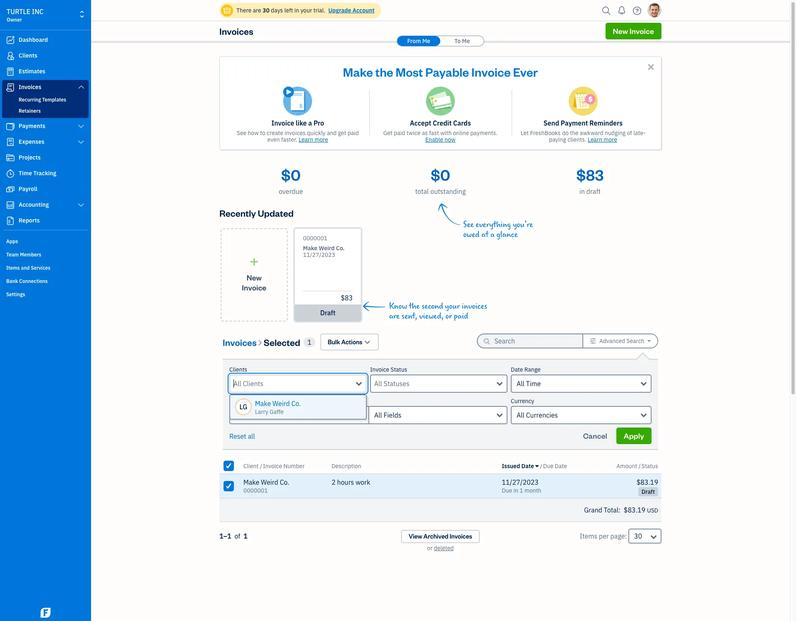 Task type: vqa. For each thing, say whether or not it's contained in the screenshot.
automatically
no



Task type: locate. For each thing, give the bounding box(es) containing it.
invoices inside see how to create invoices quickly and get paid even faster.
[[285, 129, 306, 137]]

learn more down pro
[[299, 136, 329, 143]]

0 vertical spatial the
[[376, 64, 394, 80]]

view archived invoices link
[[402, 530, 480, 543]]

0 horizontal spatial more
[[315, 136, 329, 143]]

$0 for $0 total outstanding
[[431, 165, 451, 184]]

11/27/2023 inside 11/27/2023 due in 1 month
[[502, 478, 539, 487]]

turtle
[[7, 7, 30, 16]]

more for send payment reminders
[[604, 136, 618, 143]]

1 horizontal spatial learn
[[588, 136, 603, 143]]

all inside 'all currencies' dropdown button
[[517, 411, 525, 419]]

timer image
[[5, 170, 15, 178]]

a inside the see everything you're owed at a glance
[[491, 230, 495, 240]]

send payment reminders image
[[569, 87, 598, 116]]

invoices inside the know the second your invoices are sent, viewed, or paid
[[462, 302, 488, 311]]

caretdown image
[[648, 338, 652, 344]]

are
[[253, 7, 261, 14], [390, 312, 400, 321]]

freshbooks image
[[39, 608, 52, 618]]

0000001 inside the 0000001 make weird co. 11/27/2023
[[303, 235, 328, 242]]

1 vertical spatial 1
[[520, 487, 524, 494]]

30 right page:
[[635, 532, 643, 540]]

co. for make weird co. 0000001
[[280, 478, 290, 487]]

me right to
[[463, 37, 471, 45]]

issued
[[502, 462, 521, 470]]

1 horizontal spatial me
[[463, 37, 471, 45]]

0000001
[[303, 235, 328, 242], [244, 487, 268, 494]]

more down reminders
[[604, 136, 618, 143]]

new invoice
[[614, 26, 655, 36], [242, 273, 267, 292]]

credit
[[433, 119, 452, 127]]

0 vertical spatial search
[[627, 337, 645, 345]]

chevron large down image inside the 'payments' link
[[77, 123, 85, 130]]

client / invoice number
[[244, 462, 305, 470]]

items inside main element
[[6, 265, 20, 271]]

/ left status link
[[639, 462, 641, 470]]

30 inside 'field'
[[635, 532, 643, 540]]

1 horizontal spatial draft
[[587, 187, 601, 196]]

2 horizontal spatial 1
[[520, 487, 524, 494]]

2 vertical spatial in
[[514, 487, 519, 494]]

0 vertical spatial or
[[446, 312, 453, 321]]

the inside the know the second your invoices are sent, viewed, or paid
[[409, 302, 420, 311]]

reset
[[230, 432, 247, 441]]

0 vertical spatial weird
[[319, 245, 335, 252]]

grand total : $83.19 usd
[[585, 506, 659, 514]]

of left late-
[[628, 129, 633, 137]]

2 horizontal spatial the
[[571, 129, 579, 137]]

learn right faster.
[[299, 136, 314, 143]]

actions
[[342, 338, 363, 346]]

invoices for even
[[285, 129, 306, 137]]

chevron large down image inside expenses link
[[77, 139, 85, 145]]

1 horizontal spatial status
[[642, 462, 659, 470]]

1 vertical spatial a
[[491, 230, 495, 240]]

chevrondown image
[[364, 338, 372, 346]]

know the second your invoices are sent, viewed, or paid
[[390, 302, 488, 321]]

$0 inside $0 overdue
[[281, 165, 301, 184]]

2 chevron large down image from the top
[[77, 202, 85, 208]]

0 vertical spatial a
[[309, 119, 312, 127]]

1 chevron large down image from the top
[[77, 139, 85, 145]]

1 learn from the left
[[299, 136, 314, 143]]

items left per
[[580, 532, 598, 540]]

chevron large down image inside invoices link
[[77, 84, 85, 90]]

the up sent,
[[409, 302, 420, 311]]

0 vertical spatial due
[[544, 462, 554, 470]]

fields
[[384, 411, 402, 419]]

a
[[309, 119, 312, 127], [491, 230, 495, 240]]

chevron large down image
[[77, 84, 85, 90], [77, 123, 85, 130]]

left
[[285, 7, 293, 14]]

date right caretdown icon
[[556, 462, 568, 470]]

and down team members
[[21, 265, 30, 271]]

all
[[517, 380, 525, 388], [375, 411, 382, 419], [517, 411, 525, 419]]

late-
[[634, 129, 646, 137]]

0 horizontal spatial clients
[[19, 52, 37, 59]]

1 horizontal spatial search
[[627, 337, 645, 345]]

1 horizontal spatial $0
[[431, 165, 451, 184]]

or inside the know the second your invoices are sent, viewed, or paid
[[446, 312, 453, 321]]

1 horizontal spatial new invoice link
[[606, 23, 662, 39]]

clients down invoices button
[[230, 366, 248, 373]]

date left caretdown icon
[[522, 462, 535, 470]]

2 vertical spatial weird
[[261, 478, 279, 487]]

date left range
[[511, 366, 524, 373]]

0 vertical spatial new invoice
[[614, 26, 655, 36]]

client image
[[5, 52, 15, 60]]

0 horizontal spatial $83
[[341, 294, 353, 302]]

3 / from the left
[[639, 462, 641, 470]]

invoice image
[[5, 83, 15, 92]]

chevron large down image
[[77, 139, 85, 145], [77, 202, 85, 208]]

the left most at the top of the page
[[376, 64, 394, 80]]

make inside the 0000001 make weird co. 11/27/2023
[[303, 245, 318, 252]]

view archived invoices or deleted
[[409, 533, 473, 552]]

invoice left ever
[[472, 64, 511, 80]]

0 vertical spatial in
[[295, 7, 300, 14]]

new invoice down go to help icon
[[614, 26, 655, 36]]

all inside all time dropdown button
[[517, 380, 525, 388]]

due date
[[544, 462, 568, 470]]

$83.19 down status link
[[637, 478, 659, 487]]

make inside make weird co. larry gaffe
[[255, 400, 271, 408]]

paid right get
[[348, 129, 359, 137]]

search up larry in the bottom left of the page
[[254, 397, 272, 405]]

1 vertical spatial status
[[642, 462, 659, 470]]

weird for make weird co. larry gaffe
[[273, 400, 290, 408]]

co. inside make weird co. larry gaffe
[[292, 400, 301, 408]]

$83.19 right : at right bottom
[[625, 506, 646, 514]]

team
[[6, 252, 19, 258]]

new down notifications image at the top of the page
[[614, 26, 629, 36]]

make for make weird co. larry gaffe
[[255, 400, 271, 408]]

0 vertical spatial $83
[[577, 165, 604, 184]]

2 $0 from the left
[[431, 165, 451, 184]]

learn for reminders
[[588, 136, 603, 143]]

new invoice down plus icon
[[242, 273, 267, 292]]

1 horizontal spatial /
[[541, 462, 543, 470]]

1 horizontal spatial see
[[464, 220, 474, 230]]

1 vertical spatial and
[[21, 265, 30, 271]]

your left trial.
[[301, 7, 312, 14]]

1 horizontal spatial items
[[580, 532, 598, 540]]

a right at
[[491, 230, 495, 240]]

all inside all fields field
[[375, 411, 382, 419]]

all down currency
[[517, 411, 525, 419]]

are down know
[[390, 312, 400, 321]]

1 vertical spatial see
[[464, 220, 474, 230]]

1 vertical spatial the
[[571, 129, 579, 137]]

or down archived
[[428, 545, 433, 552]]

draft
[[587, 187, 601, 196], [321, 309, 336, 317], [642, 488, 656, 496]]

1 learn more from the left
[[299, 136, 329, 143]]

0 vertical spatial and
[[327, 129, 337, 137]]

1 vertical spatial clients
[[230, 366, 248, 373]]

ever
[[514, 64, 539, 80]]

see for see how to create invoices quickly and get paid even faster.
[[237, 129, 247, 137]]

status up all statuses search box
[[391, 366, 408, 373]]

cards
[[454, 119, 472, 127]]

total
[[605, 506, 619, 514]]

11/27/2023
[[303, 251, 336, 259], [502, 478, 539, 487]]

number
[[284, 462, 305, 470]]

1 vertical spatial your
[[446, 302, 460, 311]]

amount / status
[[617, 462, 659, 470]]

main element
[[0, 0, 112, 621]]

chevron large down image down payroll link
[[77, 202, 85, 208]]

/ right caretdown icon
[[541, 462, 543, 470]]

$0 overdue
[[279, 165, 303, 196]]

1 horizontal spatial new invoice
[[614, 26, 655, 36]]

0 horizontal spatial see
[[237, 129, 247, 137]]

apps link
[[2, 235, 89, 247]]

chevron large down image inside accounting link
[[77, 202, 85, 208]]

search for advanced search
[[627, 337, 645, 345]]

11/27/2023 inside the 0000001 make weird co. 11/27/2023
[[303, 251, 336, 259]]

1 left bulk
[[308, 338, 312, 346]]

or right viewed,
[[446, 312, 453, 321]]

usd
[[648, 507, 659, 514]]

learn more down reminders
[[588, 136, 618, 143]]

0 horizontal spatial a
[[309, 119, 312, 127]]

time tracking link
[[2, 166, 89, 181]]

are right there
[[253, 7, 261, 14]]

1 horizontal spatial of
[[628, 129, 633, 137]]

1 more from the left
[[315, 136, 329, 143]]

0 vertical spatial are
[[253, 7, 261, 14]]

owed
[[464, 230, 480, 240]]

all left fields at the bottom of page
[[375, 411, 382, 419]]

2 me from the left
[[463, 37, 471, 45]]

invoice number link
[[263, 462, 305, 470]]

0 horizontal spatial 0000001
[[244, 487, 268, 494]]

notifications image
[[616, 2, 629, 19]]

1 vertical spatial $83
[[341, 294, 353, 302]]

0 horizontal spatial are
[[253, 7, 261, 14]]

2 more from the left
[[604, 136, 618, 143]]

1 me from the left
[[423, 37, 431, 45]]

issued date
[[502, 462, 535, 470]]

reminders
[[590, 119, 623, 127]]

and left get
[[327, 129, 337, 137]]

0 horizontal spatial new invoice link
[[221, 228, 288, 322]]

per
[[600, 532, 610, 540]]

of inside let freshbooks do the awkward nudging of late- paying clients.
[[628, 129, 633, 137]]

paid right "get"
[[394, 129, 406, 137]]

to me
[[455, 37, 471, 45]]

sent,
[[402, 312, 418, 321]]

/ right 'client'
[[260, 462, 262, 470]]

invoices link
[[2, 80, 89, 95]]

1 horizontal spatial are
[[390, 312, 400, 321]]

learn more for reminders
[[588, 136, 618, 143]]

payments link
[[2, 119, 89, 134]]

chevron large down image for accounting
[[77, 202, 85, 208]]

1 horizontal spatial new
[[614, 26, 629, 36]]

0 vertical spatial 11/27/2023
[[303, 251, 336, 259]]

see left how
[[237, 129, 247, 137]]

0 vertical spatial status
[[391, 366, 408, 373]]

1 / from the left
[[260, 462, 262, 470]]

1 horizontal spatial due
[[544, 462, 554, 470]]

2 vertical spatial draft
[[642, 488, 656, 496]]

1 horizontal spatial $83
[[577, 165, 604, 184]]

to
[[455, 37, 461, 45]]

there
[[237, 7, 252, 14]]

payment image
[[5, 122, 15, 131]]

create
[[267, 129, 284, 137]]

retainers link
[[4, 106, 87, 116]]

due right caretdown icon
[[544, 462, 554, 470]]

1 vertical spatial invoices
[[462, 302, 488, 311]]

1 vertical spatial items
[[580, 532, 598, 540]]

0 horizontal spatial co.
[[280, 478, 290, 487]]

of right 1–1
[[235, 532, 241, 540]]

settings link
[[2, 288, 89, 300]]

see up owed at top right
[[464, 220, 474, 230]]

freshbooks
[[531, 129, 561, 137]]

1 horizontal spatial 0000001
[[303, 235, 328, 242]]

estimates link
[[2, 64, 89, 79]]

1 vertical spatial or
[[428, 545, 433, 552]]

co. inside make weird co. 0000001
[[280, 478, 290, 487]]

templates
[[42, 97, 66, 103]]

1 vertical spatial co.
[[292, 400, 301, 408]]

1 vertical spatial 0000001
[[244, 487, 268, 494]]

1 vertical spatial new invoice link
[[221, 228, 288, 322]]

1 chevron large down image from the top
[[77, 84, 85, 90]]

1 horizontal spatial 11/27/2023
[[502, 478, 539, 487]]

chevron large down image down the 'payments' link
[[77, 139, 85, 145]]

0 horizontal spatial time
[[19, 170, 32, 177]]

1 vertical spatial due
[[502, 487, 513, 494]]

Items per page: field
[[629, 529, 662, 544]]

make inside make weird co. 0000001
[[244, 478, 260, 487]]

1 vertical spatial new invoice
[[242, 273, 267, 292]]

items down "team"
[[6, 265, 20, 271]]

1 horizontal spatial or
[[446, 312, 453, 321]]

$83 for $83
[[341, 294, 353, 302]]

new invoice link for know the second your invoices are sent, viewed, or paid
[[221, 228, 288, 322]]

glance
[[497, 230, 518, 240]]

more for invoice like a pro
[[315, 136, 329, 143]]

search for keyword search
[[254, 397, 272, 405]]

1 horizontal spatial the
[[409, 302, 420, 311]]

0 vertical spatial of
[[628, 129, 633, 137]]

weird inside make weird co. 0000001
[[261, 478, 279, 487]]

send
[[544, 119, 560, 127]]

project image
[[5, 154, 15, 162]]

$0 up outstanding
[[431, 165, 451, 184]]

1 vertical spatial in
[[580, 187, 586, 196]]

1 $0 from the left
[[281, 165, 301, 184]]

1–1 of 1
[[220, 532, 248, 540]]

clients.
[[568, 136, 587, 143]]

30 left days
[[263, 7, 270, 14]]

0 vertical spatial invoices
[[285, 129, 306, 137]]

1 vertical spatial 11/27/2023
[[502, 478, 539, 487]]

0 horizontal spatial learn
[[299, 136, 314, 143]]

chevron large down image up recurring templates link
[[77, 84, 85, 90]]

$0 up overdue
[[281, 165, 301, 184]]

new
[[614, 26, 629, 36], [247, 273, 262, 282]]

description link
[[332, 462, 362, 470]]

1 horizontal spatial 30
[[635, 532, 643, 540]]

0 vertical spatial chevron large down image
[[77, 139, 85, 145]]

0 horizontal spatial 30
[[263, 7, 270, 14]]

0 horizontal spatial or
[[428, 545, 433, 552]]

0 horizontal spatial learn more
[[299, 136, 329, 143]]

and
[[327, 129, 337, 137], [21, 265, 30, 271]]

0 vertical spatial clients
[[19, 52, 37, 59]]

or inside view archived invoices or deleted
[[428, 545, 433, 552]]

due down issued
[[502, 487, 513, 494]]

in inside $83 in draft
[[580, 187, 586, 196]]

are inside the know the second your invoices are sent, viewed, or paid
[[390, 312, 400, 321]]

recently
[[220, 207, 256, 219]]

see inside the see everything you're owed at a glance
[[464, 220, 474, 230]]

clients up estimates on the left top of the page
[[19, 52, 37, 59]]

Keyword Search text field
[[230, 406, 369, 424]]

apps
[[6, 238, 18, 245]]

0 horizontal spatial due
[[502, 487, 513, 494]]

chevron large down image down 'retainers' link
[[77, 123, 85, 130]]

2 vertical spatial the
[[409, 302, 420, 311]]

2 vertical spatial 1
[[244, 532, 248, 540]]

description
[[332, 462, 362, 470]]

new invoice link for invoices
[[606, 23, 662, 39]]

paying
[[550, 136, 567, 143]]

search image
[[601, 4, 614, 17]]

time
[[19, 170, 32, 177], [527, 380, 542, 388]]

$0
[[281, 165, 301, 184], [431, 165, 451, 184]]

search
[[627, 337, 645, 345], [254, 397, 272, 405]]

learn right clients. at the right
[[588, 136, 603, 143]]

plus image
[[250, 258, 259, 266]]

0 vertical spatial co.
[[336, 245, 345, 252]]

lg
[[240, 403, 248, 411]]

$0 inside $0 total outstanding
[[431, 165, 451, 184]]

0 vertical spatial draft
[[587, 187, 601, 196]]

2 learn from the left
[[588, 136, 603, 143]]

1 right 1–1
[[244, 532, 248, 540]]

paid inside 'accept credit cards get paid twice as fast with online payments. enable now'
[[394, 129, 406, 137]]

0 vertical spatial see
[[237, 129, 247, 137]]

due
[[544, 462, 554, 470], [502, 487, 513, 494]]

make for make weird co. 0000001
[[244, 478, 260, 487]]

co.
[[336, 245, 345, 252], [292, 400, 301, 408], [280, 478, 290, 487]]

2 learn more from the left
[[588, 136, 618, 143]]

your right second
[[446, 302, 460, 311]]

1 vertical spatial 30
[[635, 532, 643, 540]]

learn
[[299, 136, 314, 143], [588, 136, 603, 143]]

time down range
[[527, 380, 542, 388]]

0 horizontal spatial search
[[254, 397, 272, 405]]

expense image
[[5, 138, 15, 146]]

invoice down go to help icon
[[630, 26, 655, 36]]

second
[[422, 302, 444, 311]]

chevron large down image for payments
[[77, 123, 85, 130]]

all for all time
[[517, 380, 525, 388]]

search left caretdown image
[[627, 337, 645, 345]]

search inside the advanced search dropdown button
[[627, 337, 645, 345]]

time right timer icon
[[19, 170, 32, 177]]

caretdown image
[[536, 463, 539, 469]]

list box
[[230, 395, 366, 419]]

all down date range
[[517, 380, 525, 388]]

weird inside make weird co. larry gaffe
[[273, 400, 290, 408]]

settings
[[6, 291, 25, 298]]

larry
[[255, 408, 269, 416]]

0 horizontal spatial your
[[301, 7, 312, 14]]

2 chevron large down image from the top
[[77, 123, 85, 130]]

1 horizontal spatial co.
[[292, 400, 301, 408]]

1 left month
[[520, 487, 524, 494]]

close image
[[647, 62, 656, 72]]

you're
[[513, 220, 534, 230]]

crown image
[[223, 6, 232, 15]]

paid
[[348, 129, 359, 137], [394, 129, 406, 137], [454, 312, 469, 321]]

reports link
[[2, 213, 89, 228]]

see inside see how to create invoices quickly and get paid even faster.
[[237, 129, 247, 137]]

new down plus icon
[[247, 273, 262, 282]]

deleted
[[434, 545, 454, 552]]

status up $83.19 draft
[[642, 462, 659, 470]]

list box containing make weird co.
[[230, 395, 366, 419]]

get
[[384, 129, 393, 137]]

more down pro
[[315, 136, 329, 143]]

0 horizontal spatial 1
[[244, 532, 248, 540]]

see
[[237, 129, 247, 137], [464, 220, 474, 230]]

payroll
[[19, 185, 37, 193]]

paid right viewed,
[[454, 312, 469, 321]]

the right do
[[571, 129, 579, 137]]

/ for client
[[260, 462, 262, 470]]

0 vertical spatial new invoice link
[[606, 23, 662, 39]]

2 horizontal spatial paid
[[454, 312, 469, 321]]

me right from
[[423, 37, 431, 45]]

make weird co. larry gaffe
[[255, 400, 301, 416]]

account
[[353, 7, 375, 14]]

0 vertical spatial 30
[[263, 7, 270, 14]]

most
[[396, 64, 424, 80]]

1 vertical spatial chevron large down image
[[77, 202, 85, 208]]

$0 total outstanding
[[416, 165, 466, 196]]

expenses
[[19, 138, 44, 145]]

1 vertical spatial time
[[527, 380, 542, 388]]

1 vertical spatial new
[[247, 273, 262, 282]]

1 inside 11/27/2023 due in 1 month
[[520, 487, 524, 494]]

1 horizontal spatial your
[[446, 302, 460, 311]]

invoices inside main element
[[19, 83, 41, 91]]

see for see everything you're owed at a glance
[[464, 220, 474, 230]]

and inside see how to create invoices quickly and get paid even faster.
[[327, 129, 337, 137]]

1 horizontal spatial paid
[[394, 129, 406, 137]]

0 horizontal spatial and
[[21, 265, 30, 271]]

Search text field
[[495, 334, 570, 348]]

a left pro
[[309, 119, 312, 127]]

0 horizontal spatial new
[[247, 273, 262, 282]]

invoice
[[630, 26, 655, 36], [472, 64, 511, 80], [272, 119, 295, 127], [242, 282, 267, 292], [371, 366, 390, 373], [263, 462, 282, 470]]

report image
[[5, 217, 15, 225]]



Task type: describe. For each thing, give the bounding box(es) containing it.
time inside all time dropdown button
[[527, 380, 542, 388]]

advanced
[[600, 337, 626, 345]]

grand
[[585, 506, 603, 514]]

2 / from the left
[[541, 462, 543, 470]]

dashboard image
[[5, 36, 15, 44]]

/ for amount
[[639, 462, 641, 470]]

reset all button
[[230, 431, 255, 441]]

weird inside the 0000001 make weird co. 11/27/2023
[[319, 245, 335, 252]]

payroll link
[[2, 182, 89, 197]]

chevron large down image for expenses
[[77, 139, 85, 145]]

inc
[[32, 7, 44, 16]]

bulk
[[328, 338, 341, 346]]

chart image
[[5, 201, 15, 209]]

invoice down the chevrondown icon
[[371, 366, 390, 373]]

0000001 make weird co. 11/27/2023
[[303, 235, 345, 259]]

deleted link
[[434, 545, 454, 552]]

and inside main element
[[21, 265, 30, 271]]

time inside time tracking link
[[19, 170, 32, 177]]

$83.19 draft
[[637, 478, 659, 496]]

draft inside $83.19 draft
[[642, 488, 656, 496]]

1 vertical spatial draft
[[321, 309, 336, 317]]

upgrade
[[329, 7, 352, 14]]

your inside the know the second your invoices are sent, viewed, or paid
[[446, 302, 460, 311]]

make for make the most payable invoice ever
[[343, 64, 373, 80]]

see everything you're owed at a glance
[[464, 220, 534, 240]]

outstanding
[[431, 187, 466, 196]]

items and services
[[6, 265, 50, 271]]

awkward
[[581, 129, 604, 137]]

bulk actions button
[[321, 334, 379, 351]]

invoice right client link
[[263, 462, 282, 470]]

due inside 11/27/2023 due in 1 month
[[502, 487, 513, 494]]

1 vertical spatial of
[[235, 532, 241, 540]]

from me
[[408, 37, 431, 45]]

All Statuses search field
[[375, 379, 497, 389]]

weird for make weird co. 0000001
[[261, 478, 279, 487]]

hours
[[337, 478, 354, 487]]

accept
[[410, 119, 432, 127]]

learn more for a
[[299, 136, 329, 143]]

how
[[248, 129, 259, 137]]

invoice like a pro image
[[284, 87, 313, 116]]

estimate image
[[5, 68, 15, 76]]

settings image
[[590, 338, 597, 344]]

view
[[409, 533, 423, 540]]

items for items and services
[[6, 265, 20, 271]]

clients link
[[2, 48, 89, 63]]

2 hours work link
[[322, 474, 499, 498]]

nudging
[[605, 129, 626, 137]]

the for know the second your invoices are sent, viewed, or paid
[[409, 302, 420, 311]]

at
[[482, 230, 489, 240]]

$83 in draft
[[577, 165, 604, 196]]

currencies
[[527, 411, 559, 419]]

payable
[[426, 64, 470, 80]]

co. inside the 0000001 make weird co. 11/27/2023
[[336, 245, 345, 252]]

invoices inside view archived invoices or deleted
[[450, 533, 473, 540]]

draft inside $83 in draft
[[587, 187, 601, 196]]

2
[[332, 478, 336, 487]]

know
[[390, 302, 408, 311]]

1–1
[[220, 532, 232, 540]]

check image
[[225, 482, 233, 490]]

reset all
[[230, 432, 255, 441]]

do
[[563, 129, 569, 137]]

paid inside the know the second your invoices are sent, viewed, or paid
[[454, 312, 469, 321]]

go to help image
[[631, 4, 644, 17]]

client link
[[244, 462, 260, 470]]

viewed,
[[420, 312, 444, 321]]

from
[[408, 37, 421, 45]]

all for all fields
[[375, 411, 382, 419]]

invoice down plus icon
[[242, 282, 267, 292]]

members
[[20, 252, 41, 258]]

date for issued
[[522, 462, 535, 470]]

recently updated
[[220, 207, 294, 219]]

accept credit cards image
[[426, 87, 455, 116]]

all time button
[[511, 375, 652, 393]]

$0 for $0 overdue
[[281, 165, 301, 184]]

invoice up create
[[272, 119, 295, 127]]

status link
[[642, 462, 659, 470]]

all
[[248, 432, 255, 441]]

bank connections
[[6, 278, 48, 284]]

date for due
[[556, 462, 568, 470]]

the for make the most payable invoice ever
[[376, 64, 394, 80]]

keyword
[[230, 397, 252, 405]]

the inside let freshbooks do the awkward nudging of late- paying clients.
[[571, 129, 579, 137]]

in inside 11/27/2023 due in 1 month
[[514, 487, 519, 494]]

page:
[[611, 532, 628, 540]]

0 horizontal spatial status
[[391, 366, 408, 373]]

0 vertical spatial new
[[614, 26, 629, 36]]

payment
[[561, 119, 589, 127]]

expenses link
[[2, 135, 89, 150]]

all currencies
[[517, 411, 559, 419]]

twice
[[407, 129, 421, 137]]

work
[[356, 478, 371, 487]]

items for items per page:
[[580, 532, 598, 540]]

1 horizontal spatial clients
[[230, 366, 248, 373]]

overdue
[[279, 187, 303, 196]]

invoices for paid
[[462, 302, 488, 311]]

accounting link
[[2, 198, 89, 213]]

enable
[[426, 136, 444, 143]]

make the most payable invoice ever
[[343, 64, 539, 80]]

0 horizontal spatial new invoice
[[242, 273, 267, 292]]

$83 for $83 in draft
[[577, 165, 604, 184]]

learn for a
[[299, 136, 314, 143]]

cancel
[[584, 431, 608, 441]]

as
[[422, 129, 428, 137]]

Keyword Search field
[[369, 406, 508, 424]]

accept credit cards get paid twice as fast with online payments. enable now
[[384, 119, 498, 143]]

estimates
[[19, 68, 45, 75]]

let freshbooks do the awkward nudging of late- paying clients.
[[521, 129, 646, 143]]

all for all currencies
[[517, 411, 525, 419]]

owner
[[7, 17, 22, 23]]

apply button
[[617, 428, 652, 444]]

co. for make weird co. larry gaffe
[[292, 400, 301, 408]]

invoice status
[[371, 366, 408, 373]]

All Clients search field
[[234, 379, 356, 389]]

month
[[525, 487, 542, 494]]

0 vertical spatial 1
[[308, 338, 312, 346]]

team members link
[[2, 248, 89, 261]]

me for to me
[[463, 37, 471, 45]]

invoice like a pro
[[272, 119, 324, 127]]

everything
[[476, 220, 512, 230]]

1 vertical spatial $83.19
[[625, 506, 646, 514]]

total
[[416, 187, 429, 196]]

0000001 inside make weird co. 0000001
[[244, 487, 268, 494]]

dashboard
[[19, 36, 48, 44]]

recurring
[[19, 97, 41, 103]]

to me link
[[441, 36, 484, 46]]

even
[[268, 136, 280, 143]]

0 vertical spatial $83.19
[[637, 478, 659, 487]]

connections
[[19, 278, 48, 284]]

fast
[[430, 129, 440, 137]]

money image
[[5, 185, 15, 194]]

retainers
[[19, 108, 41, 114]]

send payment reminders
[[544, 119, 623, 127]]

0 vertical spatial your
[[301, 7, 312, 14]]

check image
[[225, 462, 233, 470]]

to
[[260, 129, 266, 137]]

get
[[338, 129, 347, 137]]

2 hours work
[[332, 478, 371, 487]]

projects link
[[2, 150, 89, 165]]

items per page:
[[580, 532, 628, 540]]

dashboard link
[[2, 33, 89, 48]]

chevron large down image for invoices
[[77, 84, 85, 90]]

paid inside see how to create invoices quickly and get paid even faster.
[[348, 129, 359, 137]]

clients inside main element
[[19, 52, 37, 59]]

me for from me
[[423, 37, 431, 45]]

payments.
[[471, 129, 498, 137]]

upgrade account link
[[327, 7, 375, 14]]

payments
[[19, 122, 45, 130]]

cancel button
[[576, 428, 615, 444]]



